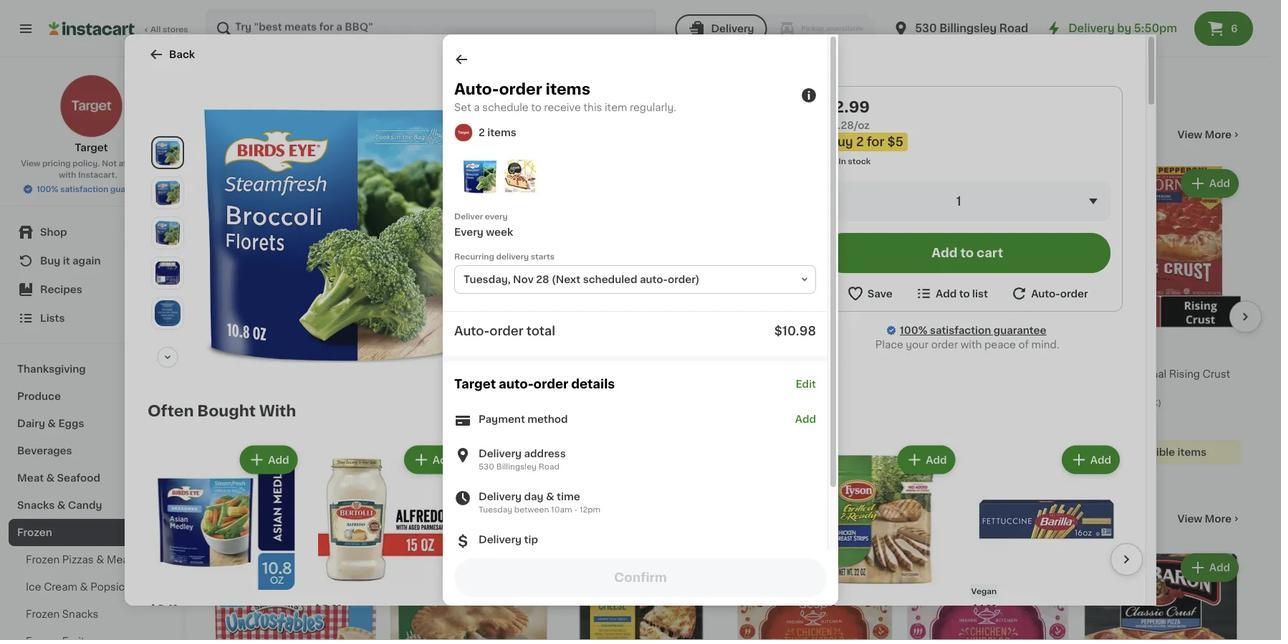 Task type: locate. For each thing, give the bounding box(es) containing it.
eye up receive at the top left of page
[[529, 87, 559, 102]]

view pricing policy. not affiliated with instacart.
[[21, 160, 155, 179]]

eye
[[529, 87, 559, 102], [417, 369, 436, 379]]

target inside auto-order more items dialog
[[455, 378, 496, 390]]

0 horizontal spatial 100%
[[37, 185, 58, 193]]

target logo image up the 'policy.' at left
[[60, 75, 123, 138]]

birds eye steamfresh broccoli florets frozen vegetables shop all
[[484, 87, 785, 133]]

with
[[59, 171, 76, 179], [961, 340, 983, 350]]

2 pepperoni from the left
[[1081, 383, 1133, 393]]

save down place your order with peace of mind.
[[960, 356, 979, 364]]

0 horizontal spatial pepperoni
[[735, 383, 786, 393]]

not
[[102, 160, 117, 167]]

add button
[[317, 171, 372, 196], [490, 171, 546, 196], [837, 171, 892, 196], [1010, 171, 1065, 196], [1183, 171, 1238, 196], [796, 412, 817, 427], [241, 447, 296, 473], [406, 447, 461, 473], [899, 447, 955, 473], [1064, 447, 1119, 473], [317, 555, 372, 581], [837, 555, 892, 581], [1183, 555, 1238, 581]]

delivery left by on the top right of the page
[[1069, 23, 1115, 34]]

buy 2 for $5 up the
[[393, 356, 441, 364]]

in left the
[[388, 383, 397, 393]]

1 vertical spatial frozen pizzas & meals
[[26, 555, 137, 565]]

$ 3 49
[[151, 603, 178, 618]]

3 left 49
[[156, 603, 166, 618]]

see for birds eye steamfresh edamame in the pod frozen vegetables
[[423, 447, 443, 457]]

stock right in
[[849, 157, 871, 165]]

0 horizontal spatial many in stock
[[403, 425, 459, 433]]

buy
[[829, 136, 854, 148], [40, 256, 60, 266], [219, 356, 235, 364], [393, 356, 409, 364]]

many in stock
[[403, 425, 459, 433], [1095, 425, 1152, 433]]

(1k)
[[614, 385, 630, 393]]

delivery down "payment"
[[479, 449, 522, 459]]

eligible inside product group
[[965, 430, 1003, 440]]

100% satisfaction guarantee link
[[900, 323, 1047, 338]]

1 vertical spatial view
[[21, 160, 40, 167]]

tip
[[524, 535, 538, 545]]

$ 2 99 up bought
[[218, 336, 245, 351]]

0 vertical spatial frozen pizzas & meals link
[[215, 510, 390, 528]]

billingsley
[[940, 23, 997, 34], [497, 463, 537, 471]]

place your order with peace of mind.
[[876, 340, 1060, 350]]

eye inside birds eye steamfresh broccoli florets frozen vegetables shop all
[[529, 87, 559, 102]]

1 vertical spatial 10.8
[[215, 410, 232, 418]]

0 vertical spatial to
[[531, 103, 542, 113]]

1 vertical spatial eye
[[417, 369, 436, 379]]

0 horizontal spatial shop
[[40, 227, 67, 237]]

to left cart
[[961, 247, 974, 259]]

pizza inside bagel bites cheese & pepperoni mini pizza bagel frozen food snacks (2.69k)
[[813, 383, 839, 393]]

1 view more link from the top
[[1178, 128, 1243, 142]]

see for digiorno original rising crust pepperoni
[[1116, 447, 1136, 457]]

frozen pizzas & meals link for ice cream & popsicles link
[[9, 546, 174, 574]]

0 horizontal spatial vegetables
[[478, 383, 535, 393]]

recurring
[[455, 253, 495, 261]]

tuesday
[[479, 506, 513, 514]]

eye up pod
[[417, 369, 436, 379]]

1 vertical spatial auto-
[[1032, 289, 1061, 299]]

birds up the
[[388, 369, 414, 379]]

free
[[940, 320, 958, 328]]

0 vertical spatial eye
[[529, 87, 559, 102]]

week
[[486, 227, 514, 237]]

★★★★★
[[484, 136, 549, 148], [484, 136, 549, 148], [561, 383, 612, 393], [561, 383, 612, 393], [215, 397, 265, 407], [215, 397, 265, 407], [388, 397, 438, 407], [388, 397, 438, 407]]

for
[[867, 136, 885, 148], [244, 356, 256, 364], [417, 356, 429, 364]]

1 down vegan
[[979, 603, 985, 618]]

cheese right rolls,
[[661, 355, 700, 365]]

0 vertical spatial shop
[[484, 123, 511, 133]]

oz left with
[[234, 410, 243, 418]]

shop down schedule
[[484, 123, 511, 133]]

target logo image
[[60, 75, 123, 138], [455, 123, 473, 142]]

birds
[[484, 87, 526, 102], [388, 369, 414, 379]]

steamfresh up (38)
[[438, 369, 497, 379]]

frozen inside the totino's pizza rolls, cheese flavored, frozen snacks
[[610, 369, 644, 379]]

0 vertical spatial 100%
[[37, 185, 58, 193]]

1 1 from the left
[[485, 603, 492, 618]]

1 pepperoni from the left
[[735, 383, 786, 393]]

pizza left rolls,
[[603, 355, 629, 365]]

1 vertical spatial 100% satisfaction guarantee
[[900, 326, 1047, 336]]

enlarge frozen produce birds eye steamfresh broccoli florets frozen vegetables angle_left (opens in a new tab) image
[[155, 180, 181, 206]]

save right $32,
[[787, 356, 806, 364]]

for up bought
[[244, 356, 256, 364]]

100% satisfaction guarantee down instacart.
[[37, 185, 152, 193]]

0 vertical spatial bagel
[[735, 369, 763, 379]]

2 many in stock from the left
[[1095, 425, 1152, 433]]

bagel right edit
[[841, 383, 870, 393]]

birds inside birds eye steamfresh edamame in the pod frozen vegetables
[[388, 369, 414, 379]]

spend inside product group
[[912, 356, 938, 364]]

99
[[234, 336, 245, 344], [408, 336, 418, 344], [826, 604, 837, 612], [987, 604, 998, 612]]

0 vertical spatial vegetables
[[542, 104, 632, 119]]

1 vertical spatial view more
[[1178, 514, 1233, 524]]

530 billingsley road
[[916, 23, 1029, 34]]

0 vertical spatial with
[[59, 171, 76, 179]]

spend
[[739, 356, 765, 364], [912, 356, 938, 364]]

read more
[[484, 267, 541, 277]]

1 view more from the top
[[1178, 130, 1233, 140]]

time
[[557, 492, 581, 502]]

spend $20, save $5
[[912, 356, 991, 364]]

3 for $ 3 49
[[156, 603, 166, 618]]

auto- inside button
[[1032, 289, 1061, 299]]

in for digiorno original rising crust pepperoni
[[1120, 425, 1127, 433]]

steamfresh inside birds eye steamfresh broccoli florets frozen vegetables shop all
[[563, 87, 656, 102]]

1 horizontal spatial eye
[[529, 87, 559, 102]]

10.8
[[484, 169, 506, 179], [215, 410, 232, 418]]

1 vertical spatial bagel
[[841, 383, 870, 393]]

0 vertical spatial oz
[[508, 169, 520, 179]]

oz inside low sugar 10.8 oz
[[508, 169, 520, 179]]

0 horizontal spatial oz
[[234, 410, 243, 418]]

0 horizontal spatial 530
[[479, 463, 495, 471]]

order for auto-order total
[[490, 325, 524, 337]]

1 horizontal spatial 5
[[916, 336, 926, 351]]

2 view more from the top
[[1178, 514, 1233, 524]]

100% up your
[[900, 326, 928, 336]]

1 horizontal spatial with
[[961, 340, 983, 350]]

auto- for items
[[455, 81, 499, 96]]

steamfresh inside birds eye steamfresh edamame in the pod frozen vegetables
[[438, 369, 497, 379]]

delivery up "5%"
[[479, 535, 522, 545]]

1 3 from the left
[[156, 603, 166, 618]]

1 save from the left
[[787, 356, 806, 364]]

recurring delivery starts
[[455, 253, 555, 261]]

0 vertical spatial view more
[[1178, 130, 1233, 140]]

100% satisfaction guarantee inside button
[[37, 185, 152, 193]]

$ 3 39
[[315, 603, 342, 618]]

cheese up edit
[[794, 369, 833, 379]]

auto- up birds eye steamfresh edamame in the pod frozen vegetables
[[455, 325, 490, 337]]

schedule
[[483, 103, 529, 113]]

set
[[455, 103, 472, 113]]

2 view more link from the top
[[1178, 512, 1243, 526]]

1 horizontal spatial $ 2 99
[[391, 336, 418, 351]]

starts
[[531, 253, 555, 261]]

1 horizontal spatial save
[[960, 356, 979, 364]]

guarantee down affiliated at the left top of the page
[[110, 185, 152, 193]]

snacks down rolls,
[[646, 369, 682, 379]]

99 inside $ 9 99
[[826, 604, 837, 612]]

cheese inside bagel bites cheese & pepperoni mini pizza bagel frozen food snacks (2.69k)
[[794, 369, 833, 379]]

pepperoni inside bagel bites cheese & pepperoni mini pizza bagel frozen food snacks (2.69k)
[[735, 383, 786, 393]]

1 vertical spatial 5
[[649, 603, 659, 618]]

see
[[250, 430, 270, 440], [943, 430, 963, 440], [423, 447, 443, 457], [1116, 447, 1136, 457], [770, 462, 789, 472]]

1 horizontal spatial 69
[[927, 336, 938, 344]]

1 many in stock from the left
[[403, 425, 459, 433]]

0 horizontal spatial in
[[388, 383, 397, 393]]

order inside auto-order button
[[1061, 289, 1089, 299]]

0 horizontal spatial $ 2 99
[[218, 336, 245, 351]]

1 horizontal spatial satisfaction
[[931, 326, 992, 336]]

$5 inside the "$2.99 $0.28/oz buy 2 for $5"
[[888, 136, 904, 148]]

flavored,
[[561, 369, 607, 379]]

every
[[485, 213, 508, 220]]

to inside 'button'
[[961, 247, 974, 259]]

1 horizontal spatial guarantee
[[994, 326, 1047, 336]]

pizzas
[[272, 512, 323, 527], [62, 555, 94, 565]]

1 many from the left
[[403, 425, 425, 433]]

2 horizontal spatial stock
[[1129, 425, 1152, 433]]

address
[[524, 449, 566, 459]]

1 vertical spatial road
[[539, 463, 560, 471]]

0 horizontal spatial save
[[787, 356, 806, 364]]

100% satisfaction guarantee up place your order with peace of mind.
[[900, 326, 1047, 336]]

0 vertical spatial pizza
[[603, 355, 629, 365]]

69
[[927, 336, 938, 344], [661, 604, 672, 612]]

delivery inside delivery day & time tuesday between 10am - 12pm
[[479, 492, 522, 502]]

buy up bought
[[219, 356, 235, 364]]

item carousel region containing 2
[[215, 161, 1263, 488]]

1 horizontal spatial 100% satisfaction guarantee
[[900, 326, 1047, 336]]

pepperoni inside digiorno original rising crust pepperoni (2.73k)
[[1081, 383, 1133, 393]]

$5 inside product group
[[981, 356, 991, 364]]

details
[[572, 378, 615, 390]]

pepperoni down digiorno at the right of page
[[1081, 383, 1133, 393]]

guarantee inside 100% satisfaction guarantee button
[[110, 185, 152, 193]]

target for target
[[75, 143, 108, 153]]

target logo image down set on the left
[[455, 123, 473, 142]]

shop inside "shop" link
[[40, 227, 67, 237]]

snacks & candy link
[[9, 492, 174, 519]]

0 vertical spatial view more link
[[1178, 128, 1243, 142]]

birds up schedule
[[484, 87, 526, 102]]

0 horizontal spatial pizza
[[603, 355, 629, 365]]

billingsley inside delivery address 530 billingsley road
[[497, 463, 537, 471]]

2 inside auto-order more items dialog
[[479, 128, 485, 138]]

1 horizontal spatial meals
[[343, 512, 390, 527]]

for up in stock
[[867, 136, 885, 148]]

affiliated
[[119, 160, 155, 167]]

1
[[485, 603, 492, 618], [979, 603, 985, 618]]

delivery inside delivery address 530 billingsley road
[[479, 449, 522, 459]]

satisfaction
[[60, 185, 108, 193], [931, 326, 992, 336]]

2 more from the top
[[1206, 514, 1233, 524]]

order for auto-order
[[1061, 289, 1089, 299]]

0 vertical spatial cheese
[[661, 355, 700, 365]]

pizza right mini
[[813, 383, 839, 393]]

0 vertical spatial auto-
[[455, 81, 499, 96]]

$ 5 69
[[911, 336, 938, 351], [644, 603, 672, 618]]

in down pod
[[427, 425, 435, 433]]

delivery up florets
[[712, 24, 755, 34]]

target up (38)
[[455, 378, 496, 390]]

a
[[474, 103, 480, 113]]

product group
[[215, 166, 377, 447], [388, 166, 550, 465], [735, 166, 896, 479], [908, 166, 1069, 447], [1081, 166, 1243, 465], [148, 443, 301, 640], [312, 443, 465, 640], [477, 443, 630, 640], [806, 443, 959, 640], [970, 443, 1124, 640], [215, 551, 377, 640], [388, 551, 550, 640], [561, 551, 723, 640], [735, 551, 896, 640], [1081, 551, 1243, 640]]

satisfaction down instacart.
[[60, 185, 108, 193]]

steamfresh for pod
[[438, 369, 497, 379]]

to inside auto-order items set a schedule to receive this item regularly.
[[531, 103, 542, 113]]

100%
[[37, 185, 58, 193], [900, 326, 928, 336]]

shop up it
[[40, 227, 67, 237]]

1 for $ 1 99
[[979, 603, 985, 618]]

policy.
[[73, 160, 100, 167]]

item carousel region
[[215, 161, 1263, 488], [148, 437, 1144, 640]]

$ inside $ 3 49
[[151, 604, 156, 612]]

produce
[[17, 391, 61, 402]]

target up the 'policy.' at left
[[75, 143, 108, 153]]

0 vertical spatial pizzas
[[272, 512, 323, 527]]

None search field
[[205, 9, 657, 49]]

spend left $32,
[[739, 356, 765, 364]]

target logo image inside auto-order more items dialog
[[455, 123, 473, 142]]

2 spend from the left
[[912, 356, 938, 364]]

0 vertical spatial view
[[1178, 130, 1203, 140]]

2 3 from the left
[[320, 603, 330, 618]]

1 horizontal spatial many
[[1095, 425, 1118, 433]]

back button
[[148, 46, 195, 63]]

1 vertical spatial shop
[[40, 227, 67, 237]]

0 horizontal spatial 5
[[649, 603, 659, 618]]

0 horizontal spatial with
[[59, 171, 76, 179]]

view
[[1178, 130, 1203, 140], [21, 160, 40, 167], [1178, 514, 1203, 524]]

1 more from the top
[[1206, 130, 1233, 140]]

100% down pricing
[[37, 185, 58, 193]]

to up shop all link
[[531, 103, 542, 113]]

with down pricing
[[59, 171, 76, 179]]

all stores link
[[49, 9, 189, 49]]

add inside auto-order more items dialog
[[796, 414, 817, 424]]

eye inside birds eye steamfresh edamame in the pod frozen vegetables
[[417, 369, 436, 379]]

1 vertical spatial 530
[[479, 463, 495, 471]]

directions button
[[484, 332, 795, 347]]

1 horizontal spatial vegetables
[[542, 104, 632, 119]]

$ 1 19
[[480, 603, 502, 618]]

view for on sale now
[[1178, 130, 1203, 140]]

many for birds eye steamfresh edamame in the pod frozen vegetables
[[403, 425, 425, 433]]

0 vertical spatial 530
[[916, 23, 938, 34]]

10.8 down low
[[484, 169, 506, 179]]

2 horizontal spatial in
[[1120, 425, 1127, 433]]

0 vertical spatial 100% satisfaction guarantee
[[37, 185, 152, 193]]

530 inside delivery address 530 billingsley road
[[479, 463, 495, 471]]

stock for digiorno original rising crust pepperoni
[[1129, 425, 1152, 433]]

vegan
[[972, 588, 997, 596]]

eligible for digiorno original rising crust pepperoni
[[1138, 447, 1176, 457]]

many down the
[[403, 425, 425, 433]]

add to list button
[[916, 285, 989, 303]]

guarantee
[[110, 185, 152, 193], [994, 326, 1047, 336]]

99 inside $ 1 99
[[987, 604, 998, 612]]

1 for $ 1 19
[[485, 603, 492, 618]]

0 vertical spatial $ 5 69
[[911, 336, 938, 351]]

1 vertical spatial satisfaction
[[931, 326, 992, 336]]

delivery inside the delivery tip 5%
[[479, 535, 522, 545]]

10.8 right often
[[215, 410, 232, 418]]

1 vertical spatial billingsley
[[497, 463, 537, 471]]

2 save from the left
[[960, 356, 979, 364]]

0 horizontal spatial $ 5 69
[[644, 603, 672, 618]]

1 vertical spatial pizza
[[813, 383, 839, 393]]

spend down your
[[912, 356, 938, 364]]

view more link for frozen pizzas & meals
[[1178, 512, 1243, 526]]

0 horizontal spatial 100% satisfaction guarantee
[[37, 185, 152, 193]]

frozen inside birds eye steamfresh edamame in the pod frozen vegetables
[[441, 383, 475, 393]]

satisfaction inside 100% satisfaction guarantee button
[[60, 185, 108, 193]]

0 horizontal spatial target logo image
[[60, 75, 123, 138]]

pepperoni for digiorno
[[1081, 383, 1133, 393]]

in down digiorno original rising crust pepperoni (2.73k)
[[1120, 425, 1127, 433]]

0 horizontal spatial spend
[[739, 356, 765, 364]]

pepperoni for bagel
[[735, 383, 786, 393]]

1 $ 2 99 from the left
[[218, 336, 245, 351]]

0 horizontal spatial 10.8
[[215, 410, 232, 418]]

product group containing 9
[[806, 443, 959, 640]]

more for frozen pizzas & meals
[[1206, 514, 1233, 524]]

add button inside auto-order more items dialog
[[796, 412, 817, 427]]

see eligible items inside product group
[[943, 430, 1034, 440]]

again
[[72, 256, 101, 266]]

to inside button
[[960, 289, 971, 299]]

buy down the $0.28/oz
[[829, 136, 854, 148]]

enlarge frozen produce birds eye steamfresh broccoli florets frozen vegetables hero (opens in a new tab) image
[[155, 140, 181, 165]]

for up pod
[[417, 356, 429, 364]]

many down digiorno at the right of page
[[1095, 425, 1118, 433]]

0 horizontal spatial cheese
[[661, 355, 700, 365]]

guarantee up of
[[994, 326, 1047, 336]]

1 spend from the left
[[739, 356, 765, 364]]

to left list
[[960, 289, 971, 299]]

$1.19 original price: $1.89 element
[[477, 602, 630, 620]]

see eligible items button for bagel bites cheese & pepperoni mini pizza bagel frozen food snacks
[[735, 455, 896, 479]]

2 vertical spatial auto-
[[455, 325, 490, 337]]

oz down sugar
[[508, 169, 520, 179]]

1 horizontal spatial road
[[1000, 23, 1029, 34]]

1 horizontal spatial buy 2 for $5
[[393, 356, 441, 364]]

add inside button
[[936, 289, 957, 299]]

stock down (2.73k)
[[1129, 425, 1152, 433]]

see eligible items for birds eye steamfresh edamame in the pod frozen vegetables
[[423, 447, 515, 457]]

1 horizontal spatial oz
[[508, 169, 520, 179]]

auto- up the a on the left top of the page
[[455, 81, 499, 96]]

0 vertical spatial birds
[[484, 87, 526, 102]]

0 horizontal spatial birds
[[388, 369, 414, 379]]

lists link
[[9, 304, 174, 333]]

auto-
[[499, 378, 534, 390]]

satisfaction up place your order with peace of mind.
[[931, 326, 992, 336]]

all stores
[[151, 25, 188, 33]]

service type group
[[676, 14, 876, 43]]

see eligible items button
[[215, 423, 377, 447], [908, 423, 1069, 447], [388, 440, 550, 465], [1081, 440, 1243, 465], [735, 455, 896, 479]]

ice
[[26, 582, 41, 592]]

2 vertical spatial to
[[960, 289, 971, 299]]

delivery inside button
[[712, 24, 755, 34]]

1 horizontal spatial cheese
[[794, 369, 833, 379]]

ice cream & popsicles link
[[9, 574, 174, 601]]

many in stock down (38)
[[403, 425, 459, 433]]

$5
[[888, 136, 904, 148], [258, 356, 268, 364], [431, 356, 441, 364], [807, 356, 818, 364], [981, 356, 991, 364]]

directions
[[484, 335, 538, 345]]

pricing
[[42, 160, 71, 167]]

2 1 from the left
[[979, 603, 985, 618]]

low
[[484, 155, 506, 165]]

oz inside item carousel region
[[234, 410, 243, 418]]

3 for $ 3 39
[[320, 603, 330, 618]]

see inside product group
[[943, 430, 963, 440]]

0 vertical spatial target
[[75, 143, 108, 153]]

2 many from the left
[[1095, 425, 1118, 433]]

$20,
[[940, 356, 958, 364]]

1 horizontal spatial shop
[[484, 123, 511, 133]]

delivery for delivery
[[712, 24, 755, 34]]

$8.99 element
[[1081, 334, 1243, 352]]

order inside auto-order items set a schedule to receive this item regularly.
[[499, 81, 543, 96]]

enlarge frozen produce birds eye steamfresh broccoli florets frozen vegetables lifestyle (opens in a new tab) image
[[155, 300, 181, 326]]

1 left 19
[[485, 603, 492, 618]]

with down 100% satisfaction guarantee link
[[961, 340, 983, 350]]

auto- for total
[[455, 325, 490, 337]]

1 vertical spatial oz
[[234, 410, 243, 418]]

0 horizontal spatial frozen pizzas & meals
[[26, 555, 137, 565]]

buy 2 for $5
[[219, 356, 268, 364], [393, 356, 441, 364]]

1 horizontal spatial many in stock
[[1095, 425, 1152, 433]]

buy up the
[[393, 356, 409, 364]]

snacks inside the totino's pizza rolls, cheese flavored, frozen snacks
[[646, 369, 682, 379]]

birds eye steamfresh broccoli florets frozen vegetables image
[[463, 159, 498, 194]]

2 horizontal spatial for
[[867, 136, 885, 148]]

0 horizontal spatial steamfresh
[[438, 369, 497, 379]]

0 horizontal spatial eye
[[417, 369, 436, 379]]

0 horizontal spatial buy 2 for $5
[[219, 356, 268, 364]]

snacks inside bagel bites cheese & pepperoni mini pizza bagel frozen food snacks (2.69k)
[[799, 398, 835, 408]]

0 vertical spatial frozen pizzas & meals
[[215, 512, 390, 527]]

save inside product group
[[960, 356, 979, 364]]

see for spend $20, save $5
[[943, 430, 963, 440]]

$ 9 99
[[809, 603, 837, 618]]

1 horizontal spatial billingsley
[[940, 23, 997, 34]]

3 left 39
[[320, 603, 330, 618]]

snacks up (2.69k)
[[799, 398, 835, 408]]

rising
[[1170, 369, 1201, 379]]

steamfresh up item
[[563, 87, 656, 102]]

bagel left bites
[[735, 369, 763, 379]]

save for $32,
[[787, 356, 806, 364]]

vegetables inside birds eye steamfresh edamame in the pod frozen vegetables
[[478, 383, 535, 393]]

enlarge frozen produce birds eye steamfresh broccoli florets frozen vegetables angle_back (opens in a new tab) image
[[155, 260, 181, 286]]

frozen
[[484, 104, 538, 119], [610, 369, 644, 379], [441, 383, 475, 393], [735, 398, 768, 408], [215, 512, 269, 527], [17, 528, 52, 538], [26, 555, 60, 565], [26, 609, 60, 619]]

1 horizontal spatial for
[[417, 356, 429, 364]]

many in stock down (2.73k)
[[1095, 425, 1152, 433]]

0 horizontal spatial stock
[[436, 425, 459, 433]]

frozen inside bagel bites cheese & pepperoni mini pizza bagel frozen food snacks (2.69k)
[[735, 398, 768, 408]]

auto- up mind.
[[1032, 289, 1061, 299]]

1 horizontal spatial pizzas
[[272, 512, 323, 527]]

more for on sale now
[[1206, 130, 1233, 140]]

frozen pizzas & meals link for 'view more' link for frozen pizzas & meals
[[215, 510, 390, 528]]

pepperoni down bites
[[735, 383, 786, 393]]

in stock
[[839, 157, 871, 165]]

target for target auto-order details
[[455, 378, 496, 390]]

meat & seafood link
[[9, 465, 174, 492]]

1 horizontal spatial 530
[[916, 23, 938, 34]]

0 horizontal spatial pizzas
[[62, 555, 94, 565]]

stock down (38)
[[436, 425, 459, 433]]

auto- inside auto-order items set a schedule to receive this item regularly.
[[455, 81, 499, 96]]

1 vertical spatial view more link
[[1178, 512, 1243, 526]]

birds inside birds eye steamfresh broccoli florets frozen vegetables shop all
[[484, 87, 526, 102]]

buy 2 for $5 up bought
[[219, 356, 268, 364]]

$ 2 99 up the
[[391, 336, 418, 351]]

0 horizontal spatial 1
[[485, 603, 492, 618]]

it
[[63, 256, 70, 266]]

& inside delivery day & time tuesday between 10am - 12pm
[[546, 492, 555, 502]]

delivery up tuesday
[[479, 492, 522, 502]]

1 horizontal spatial steamfresh
[[563, 87, 656, 102]]

spend for spend $32, save $5
[[739, 356, 765, 364]]

delivery
[[497, 253, 529, 261]]

to
[[531, 103, 542, 113], [961, 247, 974, 259], [960, 289, 971, 299]]

2 items
[[479, 128, 517, 138]]



Task type: vqa. For each thing, say whether or not it's contained in the screenshot.
top call
no



Task type: describe. For each thing, give the bounding box(es) containing it.
0 horizontal spatial bagel
[[735, 369, 763, 379]]

dairy & eggs
[[17, 419, 84, 429]]

1 vertical spatial $ 5 69
[[644, 603, 672, 618]]

pizza inside the totino's pizza rolls, cheese flavored, frozen snacks
[[603, 355, 629, 365]]

$2.99
[[825, 99, 870, 114]]

details
[[484, 195, 521, 205]]

target logo image for 2 items
[[455, 123, 473, 142]]

steamfresh for vegetables
[[563, 87, 656, 102]]

& inside bagel bites cheese & pepperoni mini pizza bagel frozen food snacks (2.69k)
[[835, 369, 844, 379]]

bites
[[766, 369, 791, 379]]

product group containing 5
[[908, 166, 1069, 447]]

guarantee inside 100% satisfaction guarantee link
[[994, 326, 1047, 336]]

item carousel region containing 3
[[148, 437, 1144, 640]]

sugar
[[508, 155, 538, 165]]

items inside product group
[[1005, 430, 1034, 440]]

food
[[771, 398, 797, 408]]

delivery by 5:50pm
[[1069, 23, 1178, 34]]

deliver
[[455, 213, 483, 220]]

view pricing policy. not affiliated with instacart. link
[[11, 158, 171, 181]]

1 horizontal spatial stock
[[849, 157, 871, 165]]

spend for spend $20, save $5
[[912, 356, 938, 364]]

instacart logo image
[[49, 20, 135, 37]]

many in stock for birds eye steamfresh edamame in the pod frozen vegetables
[[403, 425, 459, 433]]

2 buy 2 for $5 from the left
[[393, 356, 441, 364]]

1 horizontal spatial bagel
[[841, 383, 870, 393]]

of
[[1019, 340, 1030, 350]]

5%
[[479, 549, 491, 557]]

meat & seafood
[[17, 473, 100, 483]]

$ inside $ 3 39
[[315, 604, 320, 612]]

edit
[[796, 379, 817, 389]]

road inside popup button
[[1000, 23, 1029, 34]]

save for $20,
[[960, 356, 979, 364]]

delivery day & time tuesday between 10am - 12pm
[[479, 492, 601, 514]]

$ 1 99
[[973, 603, 998, 618]]

69 inside product group
[[927, 336, 938, 344]]

target auto-order details
[[455, 378, 615, 390]]

6
[[1232, 24, 1239, 34]]

often bought with
[[148, 404, 296, 419]]

eye for pod
[[417, 369, 436, 379]]

0 horizontal spatial for
[[244, 356, 256, 364]]

buy it again
[[40, 256, 101, 266]]

bagel bites cheese & pepperoni mini pizza bagel frozen food snacks (2.69k)
[[735, 369, 870, 421]]

receive
[[544, 103, 581, 113]]

birds eye steamfresh edamame in the pod frozen vegetables
[[388, 369, 550, 393]]

0 horizontal spatial 69
[[661, 604, 672, 612]]

$12.99 element
[[735, 334, 896, 352]]

see eligible items button for digiorno original rising crust pepperoni
[[1081, 440, 1243, 465]]

to for add to cart
[[961, 247, 974, 259]]

sale
[[242, 127, 276, 142]]

order for auto-order items set a schedule to receive this item regularly.
[[499, 81, 543, 96]]

method
[[528, 414, 568, 424]]

low sugar 10.8 oz
[[484, 155, 538, 179]]

in
[[839, 157, 847, 165]]

now
[[280, 127, 316, 142]]

buy left it
[[40, 256, 60, 266]]

delivery for delivery tip 5%
[[479, 535, 522, 545]]

add inside 'button'
[[932, 247, 958, 259]]

seafood
[[57, 473, 100, 483]]

instacart.
[[78, 171, 117, 179]]

ice cream & popsicles
[[26, 582, 139, 592]]

snacks down meat
[[17, 500, 55, 510]]

0 vertical spatial 5
[[916, 336, 926, 351]]

items inside auto-order items set a schedule to receive this item regularly.
[[546, 81, 591, 96]]

add to cart
[[932, 247, 1004, 259]]

beverages link
[[9, 437, 174, 465]]

eggs
[[58, 419, 84, 429]]

$ inside $ 9 99
[[809, 604, 814, 612]]

shop inside birds eye steamfresh broccoli florets frozen vegetables shop all
[[484, 123, 511, 133]]

for inside the "$2.99 $0.28/oz buy 2 for $5"
[[867, 136, 885, 148]]

target link
[[60, 75, 123, 155]]

day
[[524, 492, 544, 502]]

2 $ 2 99 from the left
[[391, 336, 418, 351]]

place
[[876, 340, 904, 350]]

view more for frozen pizzas & meals
[[1178, 514, 1233, 524]]

cream
[[44, 582, 77, 592]]

see eligible items for digiorno original rising crust pepperoni
[[1116, 447, 1207, 457]]

save
[[868, 289, 893, 299]]

$32,
[[767, 356, 785, 364]]

1 horizontal spatial $ 5 69
[[911, 336, 938, 351]]

enlarge frozen produce birds eye steamfresh broccoli florets frozen vegetables angle_right (opens in a new tab) image
[[155, 220, 181, 246]]

spend $32, save $5
[[739, 356, 818, 364]]

details button
[[484, 193, 795, 207]]

satisfaction inside 100% satisfaction guarantee link
[[931, 326, 992, 336]]

delivery by 5:50pm link
[[1046, 20, 1178, 37]]

$ inside $ 1 99
[[973, 604, 979, 612]]

many for digiorno original rising crust pepperoni
[[1095, 425, 1118, 433]]

your
[[906, 340, 929, 350]]

$ inside $ 1 19
[[480, 604, 485, 612]]

2 inside the "$2.99 $0.28/oz buy 2 for $5"
[[857, 136, 864, 148]]

regularly.
[[630, 103, 677, 113]]

list
[[973, 289, 989, 299]]

edamame
[[499, 369, 550, 379]]

many in stock for digiorno original rising crust pepperoni
[[1095, 425, 1152, 433]]

$10.98
[[775, 325, 817, 337]]

(38)
[[441, 399, 458, 407]]

totino's pizza rolls, cheese flavored, frozen snacks
[[561, 355, 700, 379]]

digiorno original rising crust pepperoni (2.73k)
[[1081, 369, 1231, 407]]

stock for birds eye steamfresh edamame in the pod frozen vegetables
[[436, 425, 459, 433]]

deliver every every week
[[455, 213, 514, 237]]

530 billingsley road button
[[893, 9, 1029, 49]]

every
[[455, 227, 484, 237]]

in inside birds eye steamfresh edamame in the pod frozen vegetables
[[388, 383, 397, 393]]

gluten-
[[909, 320, 940, 328]]

this
[[584, 103, 603, 113]]

auto-order more items dialog
[[443, 34, 839, 610]]

delivery for delivery address 530 billingsley road
[[479, 449, 522, 459]]

vegetables inside birds eye steamfresh broccoli florets frozen vegetables shop all
[[542, 104, 632, 119]]

100% inside button
[[37, 185, 58, 193]]

read
[[484, 267, 511, 277]]

dairy & eggs link
[[9, 410, 174, 437]]

delivery for delivery by 5:50pm
[[1069, 23, 1115, 34]]

see eligible items button for spend $20, save $5
[[908, 423, 1069, 447]]

view for frozen pizzas & meals
[[1178, 514, 1203, 524]]

snacks down ice cream & popsicles
[[62, 609, 98, 619]]

frozen snacks link
[[9, 601, 174, 628]]

recipes link
[[9, 275, 174, 304]]

eligible for bagel bites cheese & pepperoni mini pizza bagel frozen food snacks
[[792, 462, 830, 472]]

all
[[514, 123, 525, 133]]

item
[[605, 103, 628, 113]]

to for add to list
[[960, 289, 971, 299]]

in for birds eye steamfresh edamame in the pod frozen vegetables
[[427, 425, 435, 433]]

6 button
[[1195, 11, 1254, 46]]

see eligible items button for birds eye steamfresh edamame in the pod frozen vegetables
[[388, 440, 550, 465]]

edwards® turtle pie image
[[503, 159, 538, 194]]

eligible for spend $20, save $5
[[965, 430, 1003, 440]]

cheese inside the totino's pizza rolls, cheese flavored, frozen snacks
[[661, 355, 700, 365]]

see eligible items for bagel bites cheese & pepperoni mini pizza bagel frozen food snacks
[[770, 462, 861, 472]]

buy inside the "$2.99 $0.28/oz buy 2 for $5"
[[829, 136, 854, 148]]

$0.28/oz
[[825, 120, 870, 130]]

total
[[527, 325, 556, 337]]

1 buy 2 for $5 from the left
[[219, 356, 268, 364]]

delivery for delivery day & time tuesday between 10am - 12pm
[[479, 492, 522, 502]]

10.8 inside low sugar 10.8 oz
[[484, 169, 506, 179]]

frozen inside birds eye steamfresh broccoli florets frozen vegetables shop all
[[484, 104, 538, 119]]

on
[[215, 127, 238, 142]]

beverages
[[17, 446, 72, 456]]

530 inside popup button
[[916, 23, 938, 34]]

auto-order
[[1032, 289, 1089, 299]]

gluten-free
[[909, 320, 958, 328]]

view more link for on sale now
[[1178, 128, 1243, 142]]

see for bagel bites cheese & pepperoni mini pizza bagel frozen food snacks
[[770, 462, 789, 472]]

frozen snacks
[[26, 609, 98, 619]]

on sale now
[[215, 127, 316, 142]]

eye for vegetables
[[529, 87, 559, 102]]

see eligible items for spend $20, save $5
[[943, 430, 1034, 440]]

road inside delivery address 530 billingsley road
[[539, 463, 560, 471]]

1 vertical spatial 100%
[[900, 326, 928, 336]]

with inside view pricing policy. not affiliated with instacart.
[[59, 171, 76, 179]]

10.8 inside item carousel region
[[215, 410, 232, 418]]

billingsley inside popup button
[[940, 23, 997, 34]]

view inside view pricing policy. not affiliated with instacart.
[[21, 160, 40, 167]]

$2.99 $0.28/oz buy 2 for $5
[[825, 99, 904, 148]]

produce link
[[9, 383, 174, 410]]

0 vertical spatial meals
[[343, 512, 390, 527]]

frozen link
[[9, 519, 174, 546]]

frozen pizzas & meals inside frozen pizzas & meals link
[[26, 555, 137, 565]]

florets
[[729, 87, 785, 102]]

9
[[814, 603, 825, 618]]

edit button
[[796, 365, 817, 404]]

read more button
[[484, 264, 541, 279]]

39
[[332, 604, 342, 612]]

eligible for birds eye steamfresh edamame in the pod frozen vegetables
[[446, 447, 483, 457]]

all
[[151, 25, 161, 33]]

view more for on sale now
[[1178, 130, 1233, 140]]

birds for the
[[388, 369, 414, 379]]

stores
[[163, 25, 188, 33]]

pod
[[419, 383, 439, 393]]

19
[[493, 604, 502, 612]]

birds for frozen
[[484, 87, 526, 102]]

target logo image for target
[[60, 75, 123, 138]]

0 horizontal spatial meals
[[107, 555, 137, 565]]



